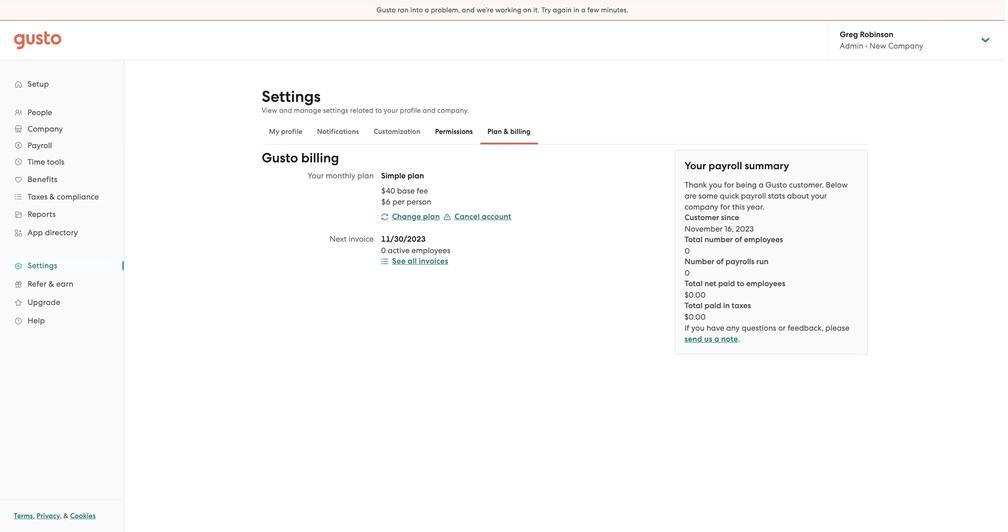 Task type: describe. For each thing, give the bounding box(es) containing it.
settings view and manage settings related to your profile and company.
[[262, 87, 469, 115]]

privacy
[[37, 513, 60, 521]]

0 vertical spatial employees
[[744, 235, 784, 245]]

my profile button
[[262, 121, 310, 143]]

account
[[482, 212, 512, 222]]

payroll inside the thank you for being a gusto customer. below are some quick payroll stats about your company for this year. customer since november 16, 2023 total number of employees 0 number of payrolls run 0 total net paid to employees $0.00 total paid in taxes $0.00 if you have any questions or feedback, please send us a note .
[[741, 192, 767, 201]]

0 vertical spatial you
[[709, 181, 723, 190]]

number
[[705, 235, 733, 245]]

active
[[388, 246, 410, 255]]

gusto for gusto billing
[[262, 150, 298, 166]]

employees inside 11/30/2023 0 active employees
[[412, 246, 451, 255]]

per
[[393, 198, 405, 207]]

permissions
[[435, 128, 473, 136]]

your payroll summary
[[685, 160, 790, 172]]

a right "into"
[[425, 6, 429, 14]]

a right us
[[715, 335, 720, 345]]

people button
[[9, 104, 115, 121]]

run
[[757, 257, 769, 267]]

november
[[685, 225, 723, 234]]

terms
[[14, 513, 33, 521]]

0 vertical spatial for
[[725, 181, 735, 190]]

0 horizontal spatial in
[[574, 6, 580, 14]]

all
[[408, 257, 417, 266]]

1 vertical spatial for
[[721, 203, 731, 212]]

3 total from the top
[[685, 301, 703, 311]]

16,
[[725, 225, 734, 234]]

thank
[[685, 181, 707, 190]]

robinson
[[861, 30, 894, 40]]

& for billing
[[504, 128, 509, 136]]

we're
[[477, 6, 494, 14]]

home image
[[14, 31, 62, 49]]

0 vertical spatial of
[[735, 235, 743, 245]]

company button
[[9, 121, 115, 137]]

taxes
[[732, 301, 752, 311]]

plan right monthly
[[358, 171, 374, 181]]

0 horizontal spatial of
[[717, 257, 724, 267]]

refer & earn link
[[9, 276, 115, 293]]

setup
[[28, 79, 49, 89]]

related
[[350, 107, 374, 115]]

& left cookies button
[[63, 513, 68, 521]]

working
[[496, 6, 522, 14]]

gusto inside the thank you for being a gusto customer. below are some quick payroll stats about your company for this year. customer since november 16, 2023 total number of employees 0 number of payrolls run 0 total net paid to employees $0.00 total paid in taxes $0.00 if you have any questions or feedback, please send us a note .
[[766, 181, 788, 190]]

are
[[685, 192, 697, 201]]

try
[[542, 6, 551, 14]]

to inside settings view and manage settings related to your profile and company.
[[376, 107, 382, 115]]

people
[[28, 108, 52, 117]]

plan & billing button
[[481, 121, 538, 143]]

11/30/2023
[[381, 235, 426, 244]]

invoices
[[419, 257, 449, 266]]

help
[[28, 317, 45, 326]]

payroll
[[28, 141, 52, 150]]

app directory link
[[9, 225, 115, 241]]

greg robinson admin • new company
[[840, 30, 924, 51]]

plan & billing
[[488, 128, 531, 136]]

your inside the thank you for being a gusto customer. below are some quick payroll stats about your company for this year. customer since november 16, 2023 total number of employees 0 number of payrolls run 0 total net paid to employees $0.00 total paid in taxes $0.00 if you have any questions or feedback, please send us a note .
[[812, 192, 828, 201]]

terms , privacy , & cookies
[[14, 513, 96, 521]]

company inside "greg robinson admin • new company"
[[889, 41, 924, 51]]

cancel account
[[455, 212, 512, 222]]

net
[[705, 279, 717, 289]]

company.
[[438, 107, 469, 115]]

gusto navigation element
[[0, 60, 124, 345]]

admin
[[840, 41, 864, 51]]

2 total from the top
[[685, 279, 703, 289]]

monthly
[[326, 171, 356, 181]]

1 vertical spatial billing
[[301, 150, 339, 166]]

11/30/2023 0 active employees
[[381, 235, 451, 255]]

stats
[[769, 192, 786, 201]]

0 horizontal spatial and
[[279, 107, 292, 115]]

any
[[727, 324, 740, 333]]

if
[[685, 324, 690, 333]]

greg
[[840, 30, 859, 40]]

feedback,
[[788, 324, 824, 333]]

on
[[524, 6, 532, 14]]

billing inside plan & billing button
[[511, 128, 531, 136]]

1 , from the left
[[33, 513, 35, 521]]

tools
[[47, 158, 64, 167]]

new
[[870, 41, 887, 51]]

this
[[733, 203, 745, 212]]

your for your payroll summary
[[685, 160, 707, 172]]

time tools button
[[9, 154, 115, 170]]

see
[[392, 257, 406, 266]]

note
[[722, 335, 739, 345]]

app directory
[[28, 228, 78, 238]]

upgrade link
[[9, 295, 115, 311]]

base
[[397, 187, 415, 196]]

please
[[826, 324, 850, 333]]

see all invoices
[[392, 257, 449, 266]]

0 up number
[[685, 247, 690, 256]]

company inside company dropdown button
[[28, 125, 63, 134]]

invoice
[[349, 235, 374, 244]]

notifications button
[[310, 121, 367, 143]]

$40
[[381, 187, 395, 196]]

my profile
[[269, 128, 303, 136]]



Task type: locate. For each thing, give the bounding box(es) containing it.
0 down number
[[685, 269, 690, 278]]

payrolls
[[726, 257, 755, 267]]

1 vertical spatial payroll
[[741, 192, 767, 201]]

2 vertical spatial employees
[[747, 279, 786, 289]]

1 horizontal spatial your
[[812, 192, 828, 201]]

of down the 2023 on the right
[[735, 235, 743, 245]]

company
[[889, 41, 924, 51], [28, 125, 63, 134]]

your down customer.
[[812, 192, 828, 201]]

or
[[779, 324, 786, 333]]

reports
[[28, 210, 56, 219]]

change plan
[[392, 212, 440, 222]]

gusto
[[377, 6, 396, 14], [262, 150, 298, 166], [766, 181, 788, 190]]

billing right plan
[[511, 128, 531, 136]]

2 horizontal spatial and
[[462, 6, 475, 14]]

view
[[262, 107, 278, 115]]

1 vertical spatial to
[[737, 279, 745, 289]]

settings up refer
[[28, 261, 57, 271]]

0 vertical spatial profile
[[400, 107, 421, 115]]

settings for settings
[[28, 261, 57, 271]]

1 vertical spatial your
[[812, 192, 828, 201]]

person
[[407, 198, 432, 207]]

employees up invoices
[[412, 246, 451, 255]]

into
[[411, 6, 423, 14]]

customization
[[374, 128, 421, 136]]

1 horizontal spatial company
[[889, 41, 924, 51]]

2 , from the left
[[60, 513, 62, 521]]

settings tabs tab list
[[262, 119, 868, 145]]

1 vertical spatial you
[[692, 324, 705, 333]]

payroll
[[709, 160, 743, 172], [741, 192, 767, 201]]

minutes.
[[601, 6, 629, 14]]

and right view at the left top of the page
[[279, 107, 292, 115]]

0 vertical spatial company
[[889, 41, 924, 51]]

reports link
[[9, 206, 115, 223]]

1 horizontal spatial settings
[[262, 87, 321, 106]]

0 horizontal spatial your
[[308, 171, 324, 181]]

1 horizontal spatial to
[[737, 279, 745, 289]]

privacy link
[[37, 513, 60, 521]]

notifications
[[317, 128, 359, 136]]

0 vertical spatial settings
[[262, 87, 321, 106]]

1 vertical spatial employees
[[412, 246, 451, 255]]

customer.
[[790, 181, 824, 190]]

& right taxes
[[50, 193, 55, 202]]

cookies button
[[70, 511, 96, 522]]

and left company.
[[423, 107, 436, 115]]

thank you for being a gusto customer. below are some quick payroll stats about your company for this year. customer since november 16, 2023 total number of employees 0 number of payrolls run 0 total net paid to employees $0.00 total paid in taxes $0.00 if you have any questions or feedback, please send us a note .
[[685, 181, 850, 345]]

questions
[[742, 324, 777, 333]]

your down gusto billing
[[308, 171, 324, 181]]

0 horizontal spatial you
[[692, 324, 705, 333]]

change plan link
[[381, 212, 440, 222]]

again
[[553, 6, 572, 14]]

your up the thank
[[685, 160, 707, 172]]

$6
[[381, 198, 391, 207]]

total up if
[[685, 301, 703, 311]]

1 total from the top
[[685, 235, 703, 245]]

list
[[0, 104, 124, 330], [381, 186, 589, 208], [685, 213, 859, 323]]

total left net at right bottom
[[685, 279, 703, 289]]

in inside the thank you for being a gusto customer. below are some quick payroll stats about your company for this year. customer since november 16, 2023 total number of employees 0 number of payrolls run 0 total net paid to employees $0.00 total paid in taxes $0.00 if you have any questions or feedback, please send us a note .
[[724, 301, 730, 311]]

0 vertical spatial total
[[685, 235, 703, 245]]

1 horizontal spatial your
[[685, 160, 707, 172]]

profile inside "my profile" button
[[281, 128, 303, 136]]

1 horizontal spatial gusto
[[377, 6, 396, 14]]

0 vertical spatial gusto
[[377, 6, 396, 14]]

& for earn
[[49, 280, 54, 289]]

since
[[722, 213, 740, 223]]

& for compliance
[[50, 193, 55, 202]]

0 vertical spatial $0.00
[[685, 291, 706, 300]]

your inside settings view and manage settings related to your profile and company.
[[384, 107, 398, 115]]

gusto down my
[[262, 150, 298, 166]]

help link
[[9, 313, 115, 329]]

0 horizontal spatial your
[[384, 107, 398, 115]]

0 horizontal spatial to
[[376, 107, 382, 115]]

employees down the 2023 on the right
[[744, 235, 784, 245]]

of
[[735, 235, 743, 245], [717, 257, 724, 267]]

to right related on the left top
[[376, 107, 382, 115]]

1 horizontal spatial of
[[735, 235, 743, 245]]

2 vertical spatial total
[[685, 301, 703, 311]]

and left we're
[[462, 6, 475, 14]]

fee
[[417, 187, 428, 196]]

profile inside settings view and manage settings related to your profile and company.
[[400, 107, 421, 115]]

permissions button
[[428, 121, 481, 143]]

benefits link
[[9, 171, 115, 188]]

1 $0.00 from the top
[[685, 291, 706, 300]]

settings
[[262, 87, 321, 106], [28, 261, 57, 271]]

0
[[381, 246, 386, 255], [685, 247, 690, 256], [685, 269, 690, 278]]

employees down the run
[[747, 279, 786, 289]]

few
[[588, 6, 600, 14]]

your for your monthly plan
[[308, 171, 324, 181]]

gusto for gusto ran into a problem, and we're working on it. try again in a few minutes.
[[377, 6, 396, 14]]

1 horizontal spatial ,
[[60, 513, 62, 521]]

plan for change
[[423, 212, 440, 222]]

1 vertical spatial paid
[[705, 301, 722, 311]]

in left "taxes" in the right of the page
[[724, 301, 730, 311]]

1 vertical spatial profile
[[281, 128, 303, 136]]

, left cookies button
[[60, 513, 62, 521]]

some
[[699, 192, 718, 201]]

settings up manage
[[262, 87, 321, 106]]

1 horizontal spatial billing
[[511, 128, 531, 136]]

& right plan
[[504, 128, 509, 136]]

0 vertical spatial to
[[376, 107, 382, 115]]

us
[[705, 335, 713, 345]]

settings
[[323, 107, 349, 115]]

change
[[392, 212, 421, 222]]

ran
[[398, 6, 409, 14]]

you
[[709, 181, 723, 190], [692, 324, 705, 333]]

0 horizontal spatial gusto
[[262, 150, 298, 166]]

below
[[826, 181, 848, 190]]

1 vertical spatial gusto
[[262, 150, 298, 166]]

a left few
[[582, 6, 586, 14]]

your monthly plan
[[308, 171, 374, 181]]

1 vertical spatial $0.00
[[685, 313, 706, 322]]

my
[[269, 128, 280, 136]]

a right being
[[759, 181, 764, 190]]

send us a note link
[[685, 335, 739, 345]]

2 horizontal spatial gusto
[[766, 181, 788, 190]]

settings link
[[9, 258, 115, 274]]

plan
[[488, 128, 502, 136]]

, left 'privacy' 'link'
[[33, 513, 35, 521]]

paid right net at right bottom
[[719, 279, 735, 289]]

send
[[685, 335, 703, 345]]

1 vertical spatial of
[[717, 257, 724, 267]]

0 vertical spatial billing
[[511, 128, 531, 136]]

list for your payroll summary
[[685, 213, 859, 323]]

1 horizontal spatial you
[[709, 181, 723, 190]]

about
[[788, 192, 810, 201]]

1 horizontal spatial in
[[724, 301, 730, 311]]

paid
[[719, 279, 735, 289], [705, 301, 722, 311]]

being
[[736, 181, 757, 190]]

1 vertical spatial settings
[[28, 261, 57, 271]]

you right if
[[692, 324, 705, 333]]

list containing $40 base fee
[[381, 186, 589, 208]]

compliance
[[57, 193, 99, 202]]

plan down person
[[423, 212, 440, 222]]

payroll button
[[9, 137, 115, 154]]

and
[[462, 6, 475, 14], [279, 107, 292, 115], [423, 107, 436, 115]]

for up quick
[[725, 181, 735, 190]]

manage
[[294, 107, 321, 115]]

2 vertical spatial gusto
[[766, 181, 788, 190]]

next
[[330, 235, 347, 244]]

to down payrolls
[[737, 279, 745, 289]]

earn
[[56, 280, 73, 289]]

0 vertical spatial your
[[384, 107, 398, 115]]

company right new
[[889, 41, 924, 51]]

have
[[707, 324, 725, 333]]

taxes
[[28, 193, 48, 202]]

billing up monthly
[[301, 150, 339, 166]]

for
[[725, 181, 735, 190], [721, 203, 731, 212]]

2 horizontal spatial list
[[685, 213, 859, 323]]

$0.00 up if
[[685, 313, 706, 322]]

of left payrolls
[[717, 257, 724, 267]]

plan up fee
[[408, 171, 424, 181]]

.
[[739, 335, 741, 344]]

directory
[[45, 228, 78, 238]]

list containing people
[[0, 104, 124, 330]]

refer
[[28, 280, 47, 289]]

company down people
[[28, 125, 63, 134]]

list containing customer since
[[685, 213, 859, 323]]

0 horizontal spatial settings
[[28, 261, 57, 271]]

0 horizontal spatial ,
[[33, 513, 35, 521]]

0 left active
[[381, 246, 386, 255]]

0 inside 11/30/2023 0 active employees
[[381, 246, 386, 255]]

1 vertical spatial company
[[28, 125, 63, 134]]

1 vertical spatial total
[[685, 279, 703, 289]]

for down quick
[[721, 203, 731, 212]]

setup link
[[9, 76, 115, 92]]

customer
[[685, 213, 720, 223]]

2 $0.00 from the top
[[685, 313, 706, 322]]

time tools
[[28, 158, 64, 167]]

your up customization button at the top left of the page
[[384, 107, 398, 115]]

company
[[685, 203, 719, 212]]

you up some
[[709, 181, 723, 190]]

see all invoices link
[[381, 256, 589, 267]]

gusto left the ran
[[377, 6, 396, 14]]

in
[[574, 6, 580, 14], [724, 301, 730, 311]]

0 horizontal spatial profile
[[281, 128, 303, 136]]

1 horizontal spatial and
[[423, 107, 436, 115]]

profile up customization in the left top of the page
[[400, 107, 421, 115]]

paid down net at right bottom
[[705, 301, 722, 311]]

settings inside settings link
[[28, 261, 57, 271]]

0 horizontal spatial company
[[28, 125, 63, 134]]

to inside the thank you for being a gusto customer. below are some quick payroll stats about your company for this year. customer since november 16, 2023 total number of employees 0 number of payrolls run 0 total net paid to employees $0.00 total paid in taxes $0.00 if you have any questions or feedback, please send us a note .
[[737, 279, 745, 289]]

plan for simple
[[408, 171, 424, 181]]

0 horizontal spatial billing
[[301, 150, 339, 166]]

settings inside settings view and manage settings related to your profile and company.
[[262, 87, 321, 106]]

0 vertical spatial paid
[[719, 279, 735, 289]]

list for your monthly plan
[[381, 186, 589, 208]]

in right 'again'
[[574, 6, 580, 14]]

terms link
[[14, 513, 33, 521]]

0 vertical spatial in
[[574, 6, 580, 14]]

profile right my
[[281, 128, 303, 136]]

& inside button
[[504, 128, 509, 136]]

1 horizontal spatial profile
[[400, 107, 421, 115]]

$0.00 down net at right bottom
[[685, 291, 706, 300]]

0 vertical spatial payroll
[[709, 160, 743, 172]]

year.
[[747, 203, 765, 212]]

& inside dropdown button
[[50, 193, 55, 202]]

,
[[33, 513, 35, 521], [60, 513, 62, 521]]

1 vertical spatial in
[[724, 301, 730, 311]]

summary
[[745, 160, 790, 172]]

payroll up year.
[[741, 192, 767, 201]]

0 horizontal spatial list
[[0, 104, 124, 330]]

payroll up being
[[709, 160, 743, 172]]

•
[[866, 41, 868, 51]]

total down november
[[685, 235, 703, 245]]

benefits
[[28, 175, 57, 184]]

11/30/2023 list
[[381, 234, 589, 256]]

& left earn
[[49, 280, 54, 289]]

1 horizontal spatial list
[[381, 186, 589, 208]]

gusto ran into a problem, and we're working on it. try again in a few minutes.
[[377, 6, 629, 14]]

problem,
[[431, 6, 460, 14]]

gusto up stats
[[766, 181, 788, 190]]

profile
[[400, 107, 421, 115], [281, 128, 303, 136]]

settings for settings view and manage settings related to your profile and company.
[[262, 87, 321, 106]]

employees
[[744, 235, 784, 245], [412, 246, 451, 255], [747, 279, 786, 289]]



Task type: vqa. For each thing, say whether or not it's contained in the screenshot.
list containing Customer since
yes



